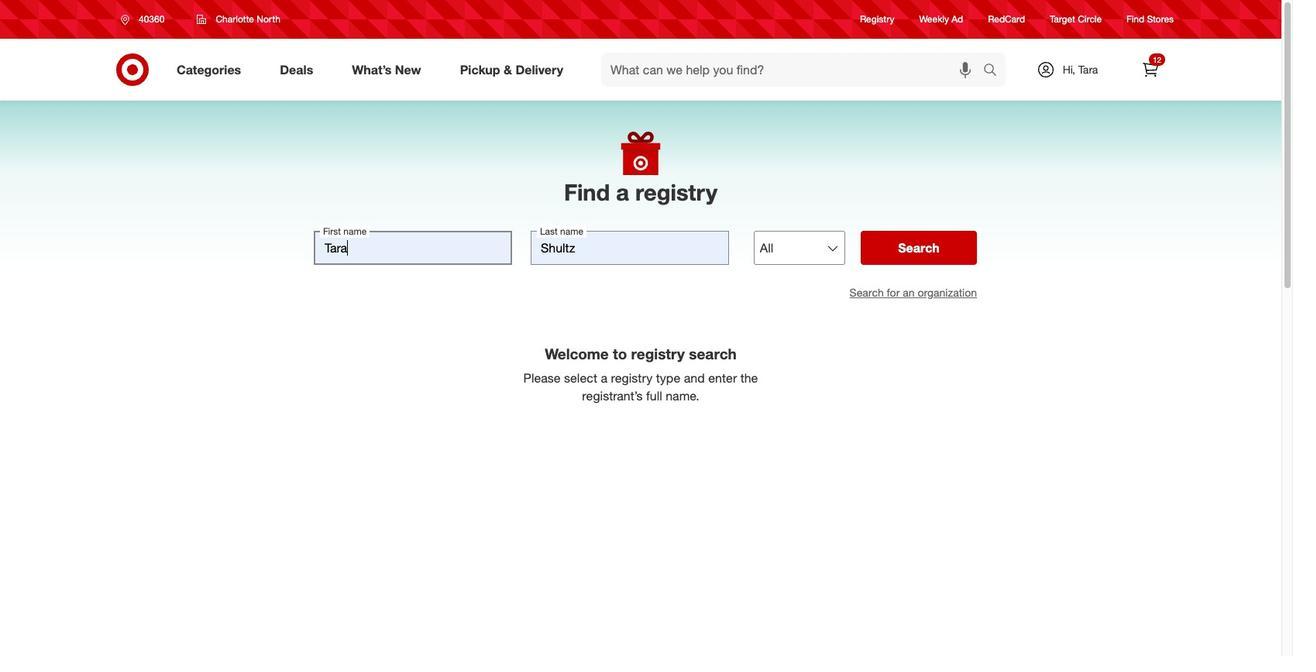 Task type: vqa. For each thing, say whether or not it's contained in the screenshot.
TARGET CIRCLE link
yes



Task type: locate. For each thing, give the bounding box(es) containing it.
find inside find stores link
[[1127, 14, 1145, 25]]

what's new
[[352, 62, 421, 77]]

select
[[564, 370, 598, 386]]

0 horizontal spatial search
[[850, 286, 884, 299]]

find stores link
[[1127, 13, 1175, 26]]

registry for to
[[631, 345, 685, 363]]

1 vertical spatial registry
[[631, 345, 685, 363]]

what's new link
[[339, 53, 441, 87]]

0 vertical spatial search
[[899, 241, 940, 256]]

1 horizontal spatial search
[[977, 63, 1014, 79]]

0 horizontal spatial find
[[564, 178, 610, 206]]

1 vertical spatial search
[[689, 345, 737, 363]]

1 horizontal spatial a
[[617, 178, 630, 206]]

find for find a registry
[[564, 178, 610, 206]]

to
[[613, 345, 627, 363]]

hi,
[[1063, 63, 1076, 76]]

categories
[[177, 62, 241, 77]]

enter
[[709, 370, 737, 386]]

search inside button
[[899, 241, 940, 256]]

registry
[[636, 178, 718, 206], [631, 345, 685, 363], [611, 370, 653, 386]]

target
[[1051, 14, 1076, 25]]

1 vertical spatial find
[[564, 178, 610, 206]]

organization
[[918, 286, 978, 299]]

weekly ad
[[920, 14, 964, 25]]

search up enter
[[689, 345, 737, 363]]

deals link
[[267, 53, 333, 87]]

0 vertical spatial find
[[1127, 14, 1145, 25]]

0 horizontal spatial a
[[601, 370, 608, 386]]

0 horizontal spatial search
[[689, 345, 737, 363]]

40360
[[139, 13, 165, 25]]

search
[[899, 241, 940, 256], [850, 286, 884, 299]]

0 vertical spatial registry
[[636, 178, 718, 206]]

weekly ad link
[[920, 13, 964, 26]]

search left for
[[850, 286, 884, 299]]

deals
[[280, 62, 313, 77]]

registry
[[861, 14, 895, 25]]

registry link
[[861, 13, 895, 26]]

12
[[1154, 55, 1162, 64]]

charlotte north button
[[187, 5, 291, 33]]

2 vertical spatial registry
[[611, 370, 653, 386]]

search
[[977, 63, 1014, 79], [689, 345, 737, 363]]

tara
[[1079, 63, 1099, 76]]

registrant's
[[582, 388, 643, 404]]

search up search for an organization
[[899, 241, 940, 256]]

search for search
[[899, 241, 940, 256]]

a
[[617, 178, 630, 206], [601, 370, 608, 386]]

1 vertical spatial search
[[850, 286, 884, 299]]

find
[[1127, 14, 1145, 25], [564, 178, 610, 206]]

search button
[[977, 53, 1014, 90]]

search for an organization link
[[850, 286, 978, 299]]

categories link
[[164, 53, 261, 87]]

1 horizontal spatial find
[[1127, 14, 1145, 25]]

1 horizontal spatial search
[[899, 241, 940, 256]]

welcome
[[545, 345, 609, 363]]

the
[[741, 370, 759, 386]]

search down redcard link
[[977, 63, 1014, 79]]

ad
[[952, 14, 964, 25]]

search for an organization
[[850, 286, 978, 299]]

1 vertical spatial a
[[601, 370, 608, 386]]

find a registry
[[564, 178, 718, 206]]

None text field
[[314, 231, 512, 265], [531, 231, 729, 265], [314, 231, 512, 265], [531, 231, 729, 265]]



Task type: describe. For each thing, give the bounding box(es) containing it.
pickup
[[460, 62, 500, 77]]

charlotte north
[[216, 13, 281, 25]]

registry for a
[[636, 178, 718, 206]]

circle
[[1079, 14, 1103, 25]]

a inside welcome to registry search please select a registry type and enter the registrant's full name.
[[601, 370, 608, 386]]

full
[[647, 388, 663, 404]]

north
[[257, 13, 281, 25]]

0 vertical spatial search
[[977, 63, 1014, 79]]

search for search for an organization
[[850, 286, 884, 299]]

pickup & delivery
[[460, 62, 564, 77]]

stores
[[1148, 14, 1175, 25]]

redcard link
[[989, 13, 1026, 26]]

target circle
[[1051, 14, 1103, 25]]

what's
[[352, 62, 392, 77]]

and
[[684, 370, 705, 386]]

12 link
[[1134, 53, 1168, 87]]

charlotte
[[216, 13, 254, 25]]

What can we help you find? suggestions appear below search field
[[602, 53, 988, 87]]

delivery
[[516, 62, 564, 77]]

please
[[524, 370, 561, 386]]

new
[[395, 62, 421, 77]]

40360 button
[[111, 5, 181, 33]]

find for find stores
[[1127, 14, 1145, 25]]

name.
[[666, 388, 700, 404]]

hi, tara
[[1063, 63, 1099, 76]]

0 vertical spatial a
[[617, 178, 630, 206]]

an
[[903, 286, 915, 299]]

target circle link
[[1051, 13, 1103, 26]]

search inside welcome to registry search please select a registry type and enter the registrant's full name.
[[689, 345, 737, 363]]

search button
[[861, 231, 978, 265]]

redcard
[[989, 14, 1026, 25]]

weekly
[[920, 14, 950, 25]]

pickup & delivery link
[[447, 53, 583, 87]]

welcome to registry search please select a registry type and enter the registrant's full name.
[[524, 345, 759, 404]]

&
[[504, 62, 512, 77]]

find stores
[[1127, 14, 1175, 25]]

type
[[656, 370, 681, 386]]

for
[[887, 286, 900, 299]]



